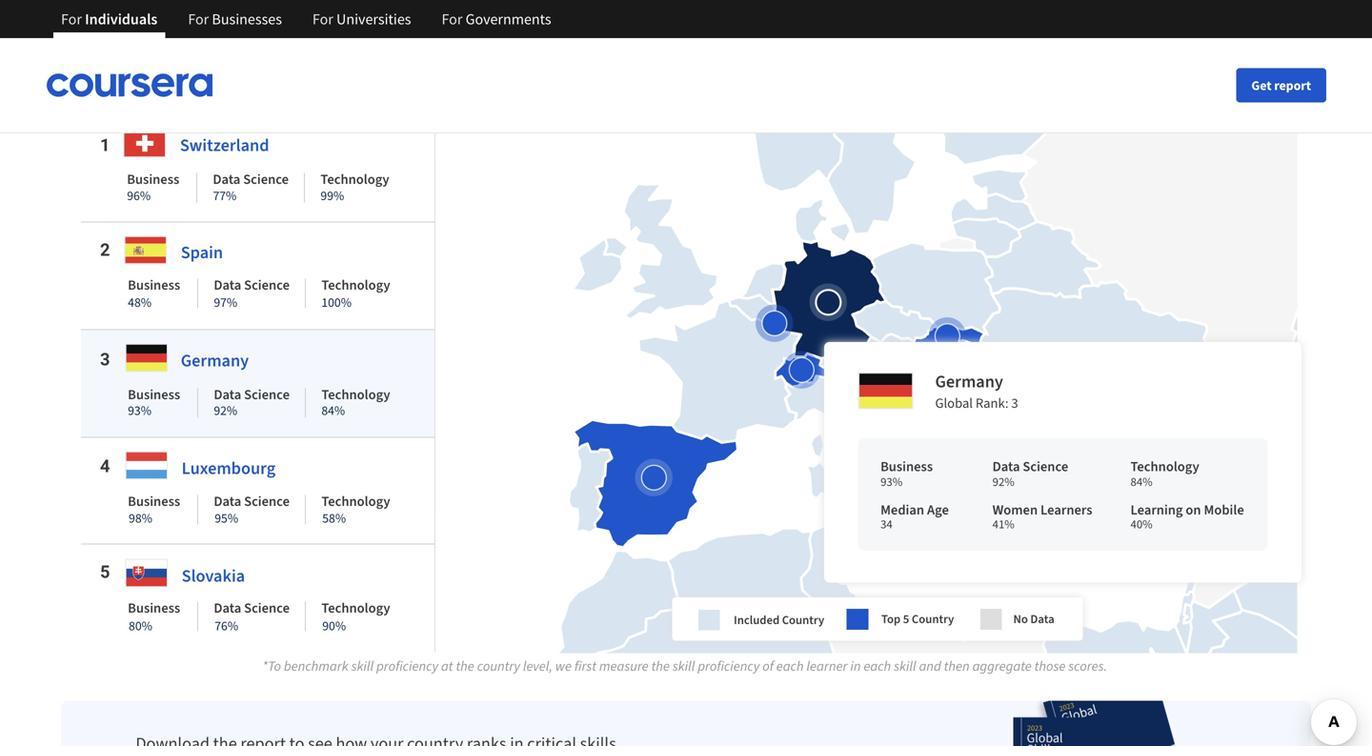 Task type: describe. For each thing, give the bounding box(es) containing it.
for for governments
[[442, 10, 463, 29]]

get
[[1252, 77, 1272, 94]]

for universities
[[313, 10, 411, 29]]

businesses
[[212, 10, 282, 29]]

for individuals
[[61, 10, 158, 29]]

for businesses
[[188, 10, 282, 29]]

universities
[[337, 10, 411, 29]]

banner navigation
[[46, 0, 567, 38]]

individuals
[[85, 10, 158, 29]]

for for universities
[[313, 10, 333, 29]]



Task type: locate. For each thing, give the bounding box(es) containing it.
for governments
[[442, 10, 552, 29]]

report
[[1275, 77, 1312, 94]]

2 for from the left
[[188, 10, 209, 29]]

for left the businesses
[[188, 10, 209, 29]]

3 for from the left
[[313, 10, 333, 29]]

governments
[[466, 10, 552, 29]]

for left universities
[[313, 10, 333, 29]]

for left individuals
[[61, 10, 82, 29]]

for left governments
[[442, 10, 463, 29]]

4 for from the left
[[442, 10, 463, 29]]

coursera logo image
[[46, 73, 214, 97]]

for
[[61, 10, 82, 29], [188, 10, 209, 29], [313, 10, 333, 29], [442, 10, 463, 29]]

1 for from the left
[[61, 10, 82, 29]]

for for businesses
[[188, 10, 209, 29]]

get report
[[1252, 77, 1312, 94]]

get report button
[[1237, 68, 1327, 102]]

for for individuals
[[61, 10, 82, 29]]



Task type: vqa. For each thing, say whether or not it's contained in the screenshot.
For Businesses
yes



